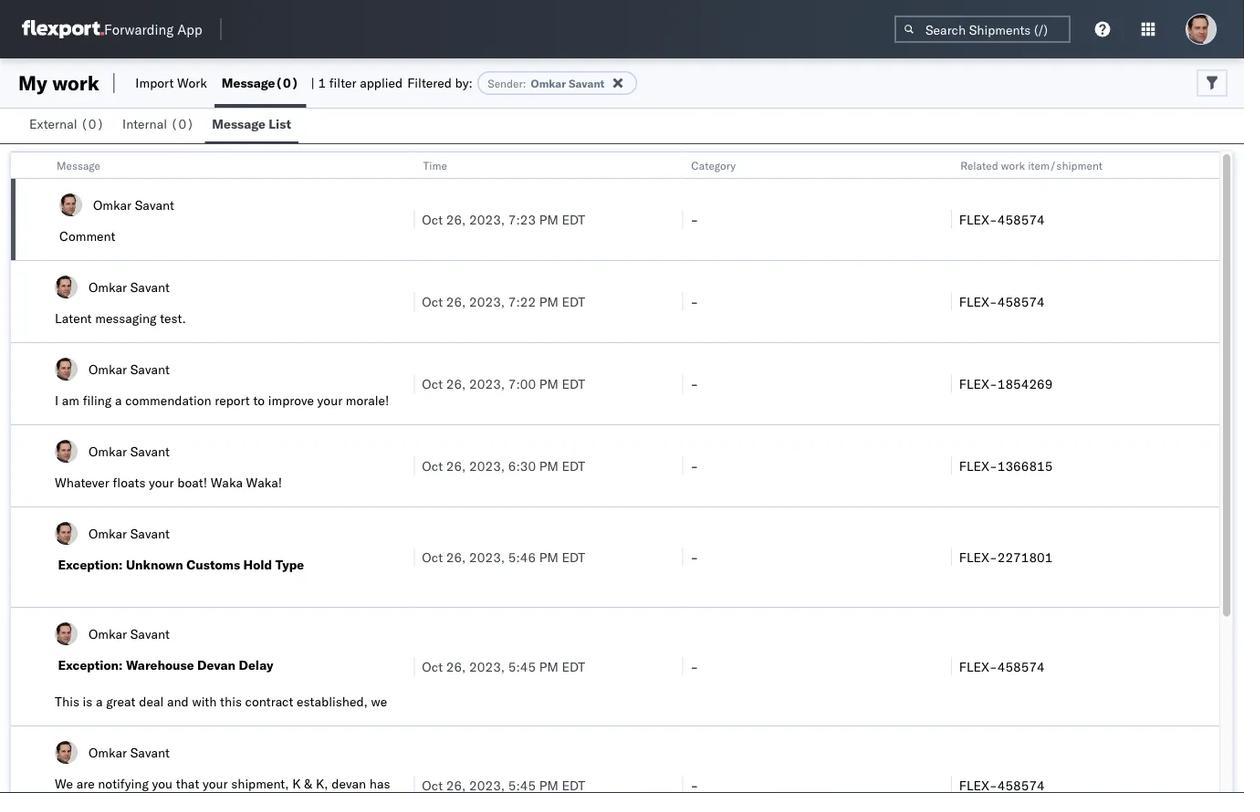 Task type: describe. For each thing, give the bounding box(es) containing it.
2 vertical spatial a
[[117, 712, 124, 728]]

7:23
[[508, 211, 536, 227]]

flex- for oct 26, 2023, 7:23 pm edt
[[960, 211, 998, 227]]

related work item/shipment
[[960, 158, 1103, 172]]

work
[[177, 75, 207, 91]]

category
[[692, 158, 736, 172]]

oct for oct 26, 2023, 7:22 pm edt
[[422, 294, 443, 310]]

external (0)
[[29, 116, 104, 132]]

forwarding
[[104, 21, 174, 38]]

flex- for oct 26, 2023, 7:22 pm edt
[[960, 294, 998, 310]]

external (0) button
[[22, 108, 115, 143]]

flex- for oct 26, 2023, 6:30 pm edt
[[960, 458, 998, 474]]

oct 26, 2023, 7:23 pm edt
[[422, 211, 585, 227]]

omkar savant for comment
[[93, 197, 174, 213]]

5:46
[[508, 549, 536, 565]]

import
[[135, 75, 174, 91]]

flex- for oct 26, 2023, 7:00 pm edt
[[960, 376, 998, 392]]

floats
[[113, 475, 146, 491]]

message list button
[[205, 108, 299, 143]]

458574 for oct 26, 2023, 7:22 pm edt
[[998, 294, 1045, 310]]

sender
[[488, 76, 523, 90]]

oct 26, 2023, 5:45 pm edt
[[422, 659, 585, 675]]

boat!
[[177, 475, 207, 491]]

2023, for 6:30
[[469, 458, 505, 474]]

are
[[76, 776, 95, 792]]

resize handle column header for related work item/shipment
[[1198, 152, 1220, 794]]

comment
[[59, 228, 115, 244]]

pm for 7:22
[[539, 294, 559, 310]]

latent messaging test.
[[55, 310, 186, 326]]

2 vertical spatial message
[[57, 158, 100, 172]]

k
[[292, 776, 301, 792]]

edt for oct 26, 2023, 5:46 pm edt
[[562, 549, 585, 565]]

is
[[83, 694, 92, 710]]

hold
[[243, 557, 272, 573]]

458574 for oct 26, 2023, 7:23 pm edt
[[998, 211, 1045, 227]]

- for oct 26, 2023, 6:30 pm edt
[[691, 458, 699, 474]]

pm for 6:30
[[539, 458, 559, 474]]

omkar savant for exception:
[[89, 526, 170, 541]]

26, for oct 26, 2023, 7:23 pm edt
[[446, 211, 466, 227]]

26, for oct 26, 2023, 7:22 pm edt
[[446, 294, 466, 310]]

1366815
[[998, 458, 1053, 474]]

external
[[29, 116, 77, 132]]

am
[[62, 393, 79, 409]]

flex- 458574 for oct 26, 2023, 5:45 pm edt
[[960, 659, 1045, 675]]

exception: warehouse devan delay
[[58, 657, 273, 673]]

work for my
[[52, 70, 99, 95]]

oct 26, 2023, 5:46 pm edt
[[422, 549, 585, 565]]

7:00
[[508, 376, 536, 392]]

import work button
[[128, 58, 214, 108]]

- for oct 26, 2023, 7:00 pm edt
[[691, 376, 699, 392]]

my work
[[18, 70, 99, 95]]

flex- 2271801
[[960, 549, 1053, 565]]

edt for oct 26, 2023, 6:30 pm edt
[[562, 458, 585, 474]]

i am filing a commendation report to improve your morale!
[[55, 393, 389, 409]]

customs
[[186, 557, 240, 573]]

oct 26, 2023, 7:22 pm edt
[[422, 294, 585, 310]]

omkar for latent
[[89, 279, 127, 295]]

report
[[215, 393, 250, 409]]

unknown
[[126, 557, 183, 573]]

edt for oct 26, 2023, 7:00 pm edt
[[562, 376, 585, 392]]

- for oct 26, 2023, 5:45 pm edt
[[691, 659, 699, 675]]

warehouse
[[126, 657, 194, 673]]

0 vertical spatial a
[[115, 393, 122, 409]]

latent
[[55, 310, 92, 326]]

458574 for oct 26, 2023, 5:45 pm edt
[[998, 659, 1045, 675]]

list
[[269, 116, 291, 132]]

filter
[[329, 75, 357, 91]]

flexport. image
[[22, 20, 104, 38]]

savant up warehouse
[[130, 626, 170, 642]]

this
[[220, 694, 242, 710]]

flex- for oct 26, 2023, 5:45 pm edt
[[960, 659, 998, 675]]

k,
[[316, 776, 328, 792]]

pm for 5:45
[[539, 659, 559, 675]]

and
[[167, 694, 189, 710]]

26, for oct 26, 2023, 5:46 pm edt
[[446, 549, 466, 565]]

2 vertical spatial your
[[203, 776, 228, 792]]

commendation
[[125, 393, 211, 409]]

contract
[[245, 694, 293, 710]]

internal (0) button
[[115, 108, 205, 143]]

flex- 458574 for oct 26, 2023, 7:23 pm edt
[[960, 211, 1045, 227]]

savant right :
[[569, 76, 605, 90]]

filtered
[[407, 75, 452, 91]]

to
[[253, 393, 265, 409]]

(0) for message (0)
[[275, 75, 299, 91]]

improve
[[268, 393, 314, 409]]

oct 26, 2023, 6:30 pm edt
[[422, 458, 585, 474]]

messaging
[[95, 310, 157, 326]]

|
[[311, 75, 315, 91]]

filing
[[83, 393, 112, 409]]

savant for i
[[130, 361, 170, 377]]

6:30
[[508, 458, 536, 474]]

omkar right :
[[531, 76, 566, 90]]

exception: unknown customs hold type
[[58, 557, 304, 573]]

7:22
[[508, 294, 536, 310]]

related
[[960, 158, 998, 172]]

pm for 7:23
[[539, 211, 559, 227]]

resize handle column header for time
[[661, 152, 683, 794]]

omkar savant for i
[[89, 361, 170, 377]]

flex- 1854269
[[960, 376, 1053, 392]]

flex- 458574 for oct 26, 2023, 7:22 pm edt
[[960, 294, 1045, 310]]

2023, for 7:00
[[469, 376, 505, 392]]

1854269
[[998, 376, 1053, 392]]

test.
[[160, 310, 186, 326]]

omkar savant up warehouse
[[89, 626, 170, 642]]

omkar for comment
[[93, 197, 132, 213]]

shipment,
[[231, 776, 289, 792]]

omkar savant for latent
[[89, 279, 170, 295]]

time
[[423, 158, 447, 172]]

morale!
[[346, 393, 389, 409]]

flex- 1366815
[[960, 458, 1053, 474]]

0 horizontal spatial your
[[149, 475, 174, 491]]

oct for oct 26, 2023, 5:45 pm edt
[[422, 659, 443, 675]]

26, for oct 26, 2023, 7:00 pm edt
[[446, 376, 466, 392]]

this is a great deal and with this contract established, we will create a lucrative partnership.
[[55, 694, 387, 728]]



Task type: vqa. For each thing, say whether or not it's contained in the screenshot.
Oct associated with Oct 26, 2023, 7:22 PM EDT
yes



Task type: locate. For each thing, give the bounding box(es) containing it.
resize handle column header
[[392, 152, 414, 794], [661, 152, 683, 794], [929, 152, 951, 794], [1198, 152, 1220, 794]]

edt
[[562, 211, 585, 227], [562, 294, 585, 310], [562, 376, 585, 392], [562, 458, 585, 474], [562, 549, 585, 565], [562, 659, 585, 675]]

oct for oct 26, 2023, 5:46 pm edt
[[422, 549, 443, 565]]

we
[[371, 694, 387, 710]]

message for list
[[212, 116, 266, 132]]

4 oct from the top
[[422, 458, 443, 474]]

omkar savant up messaging
[[89, 279, 170, 295]]

savant up commendation
[[130, 361, 170, 377]]

oct left 5:46
[[422, 549, 443, 565]]

26, for oct 26, 2023, 5:45 pm edt
[[446, 659, 466, 675]]

0 vertical spatial message
[[222, 75, 275, 91]]

oct left 6:30
[[422, 458, 443, 474]]

work
[[52, 70, 99, 95], [1001, 158, 1025, 172]]

you
[[152, 776, 173, 792]]

2 horizontal spatial your
[[317, 393, 343, 409]]

edt right 5:46
[[562, 549, 585, 565]]

message
[[222, 75, 275, 91], [212, 116, 266, 132], [57, 158, 100, 172]]

oct down time
[[422, 211, 443, 227]]

my
[[18, 70, 47, 95]]

savant down internal (0) button
[[135, 197, 174, 213]]

5 pm from the top
[[539, 549, 559, 565]]

4 pm from the top
[[539, 458, 559, 474]]

we are notifying you that your shipment, k & k, devan has
[[55, 776, 390, 792]]

6 26, from the top
[[446, 659, 466, 675]]

notifying
[[98, 776, 149, 792]]

2271801
[[998, 549, 1053, 565]]

omkar savant for whatever
[[89, 443, 170, 459]]

5:45
[[508, 659, 536, 675]]

message up the message list
[[222, 75, 275, 91]]

1 26, from the top
[[446, 211, 466, 227]]

great
[[106, 694, 136, 710]]

1 edt from the top
[[562, 211, 585, 227]]

pm right 5:45
[[539, 659, 559, 675]]

has
[[370, 776, 390, 792]]

devan
[[332, 776, 366, 792]]

message (0)
[[222, 75, 299, 91]]

0 vertical spatial flex- 458574
[[960, 211, 1045, 227]]

1 exception: from the top
[[58, 557, 123, 573]]

6 flex- from the top
[[960, 659, 998, 675]]

resize handle column header for message
[[392, 152, 414, 794]]

oct for oct 26, 2023, 6:30 pm edt
[[422, 458, 443, 474]]

edt right 7:22
[[562, 294, 585, 310]]

3 oct from the top
[[422, 376, 443, 392]]

2023, left 6:30
[[469, 458, 505, 474]]

omkar for whatever
[[89, 443, 127, 459]]

flex-
[[960, 211, 998, 227], [960, 294, 998, 310], [960, 376, 998, 392], [960, 458, 998, 474], [960, 549, 998, 565], [960, 659, 998, 675]]

1 vertical spatial a
[[96, 694, 103, 710]]

3 resize handle column header from the left
[[929, 152, 951, 794]]

savant
[[569, 76, 605, 90], [135, 197, 174, 213], [130, 279, 170, 295], [130, 361, 170, 377], [130, 443, 170, 459], [130, 526, 170, 541], [130, 626, 170, 642], [130, 745, 170, 761]]

oct left 5:45
[[422, 659, 443, 675]]

devan
[[197, 657, 236, 673]]

pm right 7:00
[[539, 376, 559, 392]]

applied
[[360, 75, 403, 91]]

omkar savant up the comment
[[93, 197, 174, 213]]

forwarding app link
[[22, 20, 202, 38]]

0 vertical spatial 458574
[[998, 211, 1045, 227]]

3 - from the top
[[691, 376, 699, 392]]

0 vertical spatial work
[[52, 70, 99, 95]]

forwarding app
[[104, 21, 202, 38]]

(0) left |
[[275, 75, 299, 91]]

resize handle column header for category
[[929, 152, 951, 794]]

2 flex- from the top
[[960, 294, 998, 310]]

oct for oct 26, 2023, 7:00 pm edt
[[422, 376, 443, 392]]

2023, left 7:23
[[469, 211, 505, 227]]

(0) right external
[[81, 116, 104, 132]]

2023, for 5:46
[[469, 549, 505, 565]]

4 2023, from the top
[[469, 458, 505, 474]]

exception: left unknown
[[58, 557, 123, 573]]

1 vertical spatial work
[[1001, 158, 1025, 172]]

1 resize handle column header from the left
[[392, 152, 414, 794]]

lucrative
[[128, 712, 177, 728]]

0 vertical spatial exception:
[[58, 557, 123, 573]]

1 vertical spatial message
[[212, 116, 266, 132]]

2 oct from the top
[[422, 294, 443, 310]]

5 edt from the top
[[562, 549, 585, 565]]

2 exception: from the top
[[58, 657, 123, 673]]

omkar savant up notifying
[[89, 745, 170, 761]]

(0) inside "button"
[[81, 116, 104, 132]]

2 horizontal spatial (0)
[[275, 75, 299, 91]]

whatever
[[55, 475, 109, 491]]

6 - from the top
[[691, 659, 699, 675]]

26, left 6:30
[[446, 458, 466, 474]]

omkar up latent messaging test.
[[89, 279, 127, 295]]

26, left 5:46
[[446, 549, 466, 565]]

2 vertical spatial 458574
[[998, 659, 1045, 675]]

a
[[115, 393, 122, 409], [96, 694, 103, 710], [117, 712, 124, 728]]

your left boat!
[[149, 475, 174, 491]]

edt right 5:45
[[562, 659, 585, 675]]

omkar savant up the 'floats'
[[89, 443, 170, 459]]

app
[[177, 21, 202, 38]]

pm
[[539, 211, 559, 227], [539, 294, 559, 310], [539, 376, 559, 392], [539, 458, 559, 474], [539, 549, 559, 565], [539, 659, 559, 675]]

6 oct from the top
[[422, 659, 443, 675]]

2 edt from the top
[[562, 294, 585, 310]]

2023, for 7:22
[[469, 294, 505, 310]]

type
[[275, 557, 304, 573]]

5 oct from the top
[[422, 549, 443, 565]]

message down the external (0) "button"
[[57, 158, 100, 172]]

pm right 7:23
[[539, 211, 559, 227]]

omkar savant up the filing
[[89, 361, 170, 377]]

internal (0)
[[122, 116, 194, 132]]

omkar savant for we
[[89, 745, 170, 761]]

a down the great
[[117, 712, 124, 728]]

a right the filing
[[115, 393, 122, 409]]

pm for 5:46
[[539, 549, 559, 565]]

3 flex- 458574 from the top
[[960, 659, 1045, 675]]

savant for we
[[130, 745, 170, 761]]

omkar down the 'floats'
[[89, 526, 127, 541]]

1
[[318, 75, 326, 91]]

1 vertical spatial exception:
[[58, 657, 123, 673]]

1 horizontal spatial work
[[1001, 158, 1025, 172]]

edt right 7:23
[[562, 211, 585, 227]]

exception:
[[58, 557, 123, 573], [58, 657, 123, 673]]

savant for exception:
[[130, 526, 170, 541]]

3 26, from the top
[[446, 376, 466, 392]]

import work
[[135, 75, 207, 91]]

2023, for 5:45
[[469, 659, 505, 675]]

your right that
[[203, 776, 228, 792]]

1 pm from the top
[[539, 211, 559, 227]]

work up the external (0)
[[52, 70, 99, 95]]

0 horizontal spatial (0)
[[81, 116, 104, 132]]

1 flex- from the top
[[960, 211, 998, 227]]

pm right 5:46
[[539, 549, 559, 565]]

exception: for exception: warehouse devan delay
[[58, 657, 123, 673]]

-
[[691, 211, 699, 227], [691, 294, 699, 310], [691, 376, 699, 392], [691, 458, 699, 474], [691, 549, 699, 565], [691, 659, 699, 675]]

exception: up is
[[58, 657, 123, 673]]

savant up unknown
[[130, 526, 170, 541]]

we
[[55, 776, 73, 792]]

26, left 7:00
[[446, 376, 466, 392]]

pm right 7:22
[[539, 294, 559, 310]]

oct left 7:22
[[422, 294, 443, 310]]

savant down lucrative
[[130, 745, 170, 761]]

with
[[192, 694, 217, 710]]

26, left 7:22
[[446, 294, 466, 310]]

message left list
[[212, 116, 266, 132]]

3 2023, from the top
[[469, 376, 505, 392]]

internal
[[122, 116, 167, 132]]

omkar savant up unknown
[[89, 526, 170, 541]]

1 oct from the top
[[422, 211, 443, 227]]

2 - from the top
[[691, 294, 699, 310]]

omkar up warehouse
[[89, 626, 127, 642]]

pm right 6:30
[[539, 458, 559, 474]]

2023, left 5:46
[[469, 549, 505, 565]]

edt for oct 26, 2023, 7:22 pm edt
[[562, 294, 585, 310]]

4 edt from the top
[[562, 458, 585, 474]]

3 pm from the top
[[539, 376, 559, 392]]

omkar down create
[[89, 745, 127, 761]]

- for oct 26, 2023, 7:23 pm edt
[[691, 211, 699, 227]]

partnership.
[[181, 712, 252, 728]]

26, down time
[[446, 211, 466, 227]]

3 458574 from the top
[[998, 659, 1045, 675]]

will
[[55, 712, 75, 728]]

exception: for exception: unknown customs hold type
[[58, 557, 123, 573]]

(0) right internal
[[171, 116, 194, 132]]

4 26, from the top
[[446, 458, 466, 474]]

omkar savant
[[93, 197, 174, 213], [89, 279, 170, 295], [89, 361, 170, 377], [89, 443, 170, 459], [89, 526, 170, 541], [89, 626, 170, 642], [89, 745, 170, 761]]

omkar for we
[[89, 745, 127, 761]]

1 2023, from the top
[[469, 211, 505, 227]]

(0) for internal (0)
[[171, 116, 194, 132]]

Search Shipments (/) text field
[[895, 16, 1071, 43]]

0 horizontal spatial work
[[52, 70, 99, 95]]

omkar for i
[[89, 361, 127, 377]]

whatever floats your boat! waka waka!
[[55, 475, 282, 491]]

message for (0)
[[222, 75, 275, 91]]

2023, for 7:23
[[469, 211, 505, 227]]

savant up the whatever floats your boat! waka waka!
[[130, 443, 170, 459]]

26, left 5:45
[[446, 659, 466, 675]]

4 flex- from the top
[[960, 458, 998, 474]]

2 2023, from the top
[[469, 294, 505, 310]]

1 vertical spatial flex- 458574
[[960, 294, 1045, 310]]

:
[[523, 76, 526, 90]]

savant for latent
[[130, 279, 170, 295]]

oct for oct 26, 2023, 7:23 pm edt
[[422, 211, 443, 227]]

1 horizontal spatial (0)
[[171, 116, 194, 132]]

6 pm from the top
[[539, 659, 559, 675]]

that
[[176, 776, 199, 792]]

1 vertical spatial 458574
[[998, 294, 1045, 310]]

1 vertical spatial your
[[149, 475, 174, 491]]

message inside button
[[212, 116, 266, 132]]

oct left 7:00
[[422, 376, 443, 392]]

3 flex- from the top
[[960, 376, 998, 392]]

2023, left 7:00
[[469, 376, 505, 392]]

| 1 filter applied filtered by:
[[311, 75, 473, 91]]

omkar up the comment
[[93, 197, 132, 213]]

2 pm from the top
[[539, 294, 559, 310]]

sender : omkar savant
[[488, 76, 605, 90]]

this
[[55, 694, 79, 710]]

4 - from the top
[[691, 458, 699, 474]]

oct 26, 2023, 7:00 pm edt
[[422, 376, 585, 392]]

5 26, from the top
[[446, 549, 466, 565]]

(0) for external (0)
[[81, 116, 104, 132]]

omkar up the filing
[[89, 361, 127, 377]]

edt right 7:00
[[562, 376, 585, 392]]

omkar for exception:
[[89, 526, 127, 541]]

your left morale!
[[317, 393, 343, 409]]

- for oct 26, 2023, 5:46 pm edt
[[691, 549, 699, 565]]

omkar up the 'floats'
[[89, 443, 127, 459]]

edt for oct 26, 2023, 5:45 pm edt
[[562, 659, 585, 675]]

flex- for oct 26, 2023, 5:46 pm edt
[[960, 549, 998, 565]]

(0)
[[275, 75, 299, 91], [81, 116, 104, 132], [171, 116, 194, 132]]

a right is
[[96, 694, 103, 710]]

5 2023, from the top
[[469, 549, 505, 565]]

5 - from the top
[[691, 549, 699, 565]]

pm for 7:00
[[539, 376, 559, 392]]

26, for oct 26, 2023, 6:30 pm edt
[[446, 458, 466, 474]]

message list
[[212, 116, 291, 132]]

savant for whatever
[[130, 443, 170, 459]]

savant for comment
[[135, 197, 174, 213]]

waka
[[211, 475, 243, 491]]

edt right 6:30
[[562, 458, 585, 474]]

2023, left 7:22
[[469, 294, 505, 310]]

1 flex- 458574 from the top
[[960, 211, 1045, 227]]

1 458574 from the top
[[998, 211, 1045, 227]]

2 flex- 458574 from the top
[[960, 294, 1045, 310]]

6 edt from the top
[[562, 659, 585, 675]]

work right related
[[1001, 158, 1025, 172]]

omkar
[[531, 76, 566, 90], [93, 197, 132, 213], [89, 279, 127, 295], [89, 361, 127, 377], [89, 443, 127, 459], [89, 526, 127, 541], [89, 626, 127, 642], [89, 745, 127, 761]]

- for oct 26, 2023, 7:22 pm edt
[[691, 294, 699, 310]]

item/shipment
[[1028, 158, 1103, 172]]

work for related
[[1001, 158, 1025, 172]]

deal
[[139, 694, 164, 710]]

3 edt from the top
[[562, 376, 585, 392]]

delay
[[239, 657, 273, 673]]

(0) inside button
[[171, 116, 194, 132]]

5 flex- from the top
[[960, 549, 998, 565]]

2023, left 5:45
[[469, 659, 505, 675]]

2 458574 from the top
[[998, 294, 1045, 310]]

&
[[304, 776, 313, 792]]

edt for oct 26, 2023, 7:23 pm edt
[[562, 211, 585, 227]]

waka!
[[246, 475, 282, 491]]

4 resize handle column header from the left
[[1198, 152, 1220, 794]]

2 vertical spatial flex- 458574
[[960, 659, 1045, 675]]

savant up test.
[[130, 279, 170, 295]]

i
[[55, 393, 59, 409]]

6 2023, from the top
[[469, 659, 505, 675]]

your
[[317, 393, 343, 409], [149, 475, 174, 491], [203, 776, 228, 792]]

established,
[[297, 694, 368, 710]]

0 vertical spatial your
[[317, 393, 343, 409]]

2 26, from the top
[[446, 294, 466, 310]]

458574
[[998, 211, 1045, 227], [998, 294, 1045, 310], [998, 659, 1045, 675]]

1 - from the top
[[691, 211, 699, 227]]

by:
[[455, 75, 473, 91]]

1 horizontal spatial your
[[203, 776, 228, 792]]

2 resize handle column header from the left
[[661, 152, 683, 794]]



